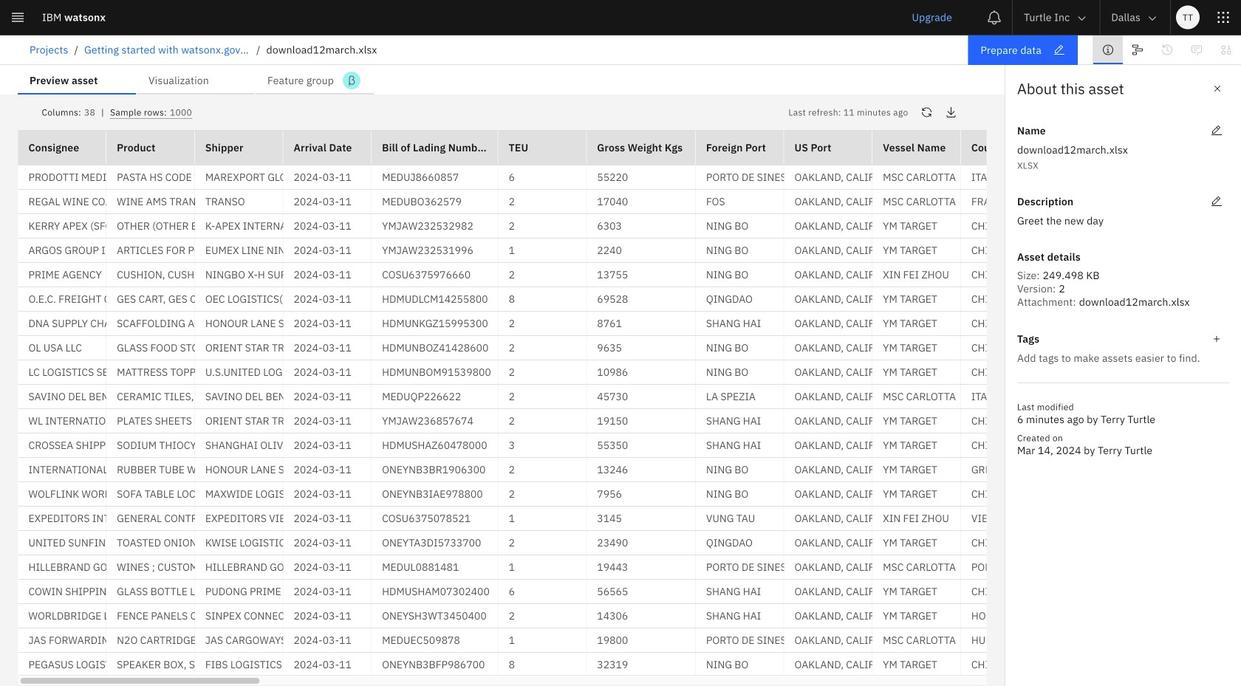 Task type: vqa. For each thing, say whether or not it's contained in the screenshot.
4th row "ROW" from the bottom
yes



Task type: locate. For each thing, give the bounding box(es) containing it.
row row
[[18, 166, 1242, 190], [18, 190, 1242, 214], [18, 214, 1242, 239], [18, 239, 1242, 263], [18, 263, 1242, 288], [18, 288, 1242, 312], [18, 312, 1242, 336], [18, 336, 1242, 361], [18, 361, 1242, 385], [18, 385, 1242, 409], [18, 409, 1242, 434], [18, 434, 1242, 458], [18, 458, 1242, 483], [18, 483, 1242, 507], [18, 507, 1242, 531], [18, 531, 1242, 556], [18, 556, 1242, 580], [18, 580, 1242, 605], [18, 605, 1242, 629], [18, 629, 1242, 653], [18, 653, 1242, 678]]

1 horizontal spatial arrow image
[[1147, 12, 1159, 24]]

search results grid
[[18, 130, 1242, 687]]

arrow image
[[1076, 12, 1088, 24], [1147, 12, 1159, 24]]

data image
[[1221, 44, 1233, 56]]

edit image
[[1211, 125, 1223, 137]]

7 row row from the top
[[18, 312, 1242, 336]]

row group
[[18, 166, 1242, 687]]

19 row row from the top
[[18, 605, 1242, 629]]

21 row row from the top
[[18, 653, 1242, 678]]

9 row row from the top
[[18, 361, 1242, 385]]

8 row row from the top
[[18, 336, 1242, 361]]

4 row row from the top
[[18, 239, 1242, 263]]

14 row row from the top
[[18, 483, 1242, 507]]

turtle inc image
[[1076, 43, 1087, 55]]

12 row row from the top
[[18, 434, 1242, 458]]

about this asset element
[[1005, 65, 1242, 687]]

0 horizontal spatial arrow image
[[1076, 12, 1088, 24]]

tab list
[[18, 65, 374, 95]]

1 row row from the top
[[18, 166, 1242, 190]]

15 row row from the top
[[18, 507, 1242, 531]]

2 arrow image from the left
[[1147, 12, 1159, 24]]

row
[[18, 130, 1242, 166]]

action bar element
[[0, 35, 1242, 65]]

close image
[[1212, 83, 1224, 95]]



Task type: describe. For each thing, give the bounding box(es) containing it.
1 arrow image from the left
[[1076, 12, 1088, 24]]

11 row row from the top
[[18, 409, 1242, 434]]

16 row row from the top
[[18, 531, 1242, 556]]

global navigation element
[[0, 0, 1242, 687]]

notifications image
[[987, 10, 1002, 25]]

17 row row from the top
[[18, 556, 1242, 580]]

5 row row from the top
[[18, 263, 1242, 288]]

10 row row from the top
[[18, 385, 1242, 409]]

20 row row from the top
[[18, 629, 1242, 653]]

18 row row from the top
[[18, 580, 1242, 605]]

add image
[[1211, 333, 1223, 345]]

3 row row from the top
[[18, 214, 1242, 239]]

6 row row from the top
[[18, 288, 1242, 312]]

13 row row from the top
[[18, 458, 1242, 483]]

download image
[[946, 106, 958, 118]]

edit image
[[1211, 196, 1223, 208]]

2 row row from the top
[[18, 190, 1242, 214]]



